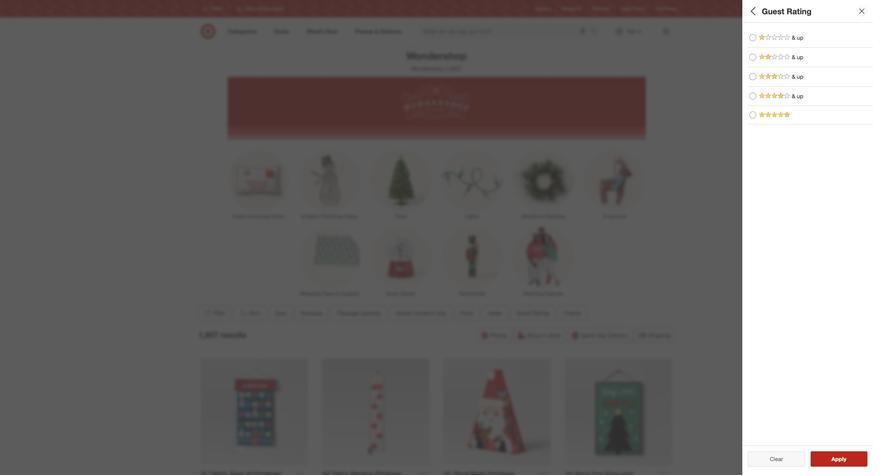 Task type: describe. For each thing, give the bounding box(es) containing it.
lights
[[466, 213, 479, 219]]

matching pajamas
[[523, 291, 563, 297]]

rating inside guest rating button
[[533, 310, 549, 317]]

snow
[[386, 291, 399, 297]]

paper
[[322, 291, 335, 297]]

wrapping
[[300, 291, 321, 297]]

clear all
[[766, 456, 787, 463]]

0 horizontal spatial quantity
[[360, 310, 381, 317]]

2 up from the top
[[797, 54, 803, 61]]

clear for clear all
[[766, 456, 780, 463]]

sort
[[249, 310, 260, 317]]

indoor inside the all filters dialog
[[748, 103, 768, 111]]

all filters
[[748, 6, 781, 16]]

3 up from the top
[[797, 73, 803, 80]]

deals button
[[482, 306, 508, 321]]

redcard
[[593, 6, 609, 11]]

registry
[[535, 6, 551, 11]]

wondershop inside wondershop wondershop (1,957)
[[411, 65, 443, 72]]

decor for outdoor christmas decor
[[345, 213, 358, 219]]

delivery
[[608, 332, 628, 339]]

redcard link
[[593, 6, 609, 12]]

quantity inside the all filters dialog
[[777, 79, 804, 87]]

& inside wreaths & garlands link
[[541, 213, 544, 219]]

apply button
[[811, 452, 868, 467]]

3 & up from the top
[[792, 73, 803, 80]]

all filters dialog
[[742, 0, 873, 475]]

trees
[[395, 213, 407, 219]]

weekly ad link
[[562, 6, 582, 12]]

4 up from the top
[[797, 93, 803, 100]]

see
[[824, 456, 834, 463]]

shop in store button
[[515, 328, 565, 343]]

same
[[581, 332, 595, 339]]

1 vertical spatial package quantity
[[337, 310, 381, 317]]

same day delivery button
[[568, 328, 633, 343]]

0 horizontal spatial package
[[337, 310, 359, 317]]

shipping button
[[635, 328, 675, 343]]

snow globes link
[[365, 226, 437, 297]]

1 vertical spatial type button
[[268, 306, 292, 321]]

& for 1st & up radio from the bottom
[[792, 93, 795, 100]]

wondershop wondershop (1,957)
[[406, 49, 467, 72]]

0 horizontal spatial package quantity button
[[331, 306, 387, 321]]

supplies
[[341, 291, 360, 297]]

price button
[[454, 306, 479, 321]]

see results
[[824, 456, 854, 463]]

0 horizontal spatial outdoor
[[302, 213, 320, 219]]

theme button
[[558, 306, 587, 321]]

theme
[[564, 310, 581, 317]]

matching
[[523, 291, 544, 297]]

guest rating dialog
[[742, 0, 873, 475]]

pajamas
[[545, 291, 563, 297]]

1,957
[[198, 330, 218, 340]]

clear for clear
[[770, 456, 783, 463]]

use inside the all filters dialog
[[798, 103, 810, 111]]

shop in store
[[527, 332, 561, 339]]

4 & up from the top
[[792, 93, 803, 100]]

clear all button
[[748, 452, 805, 467]]

wreaths
[[522, 213, 540, 219]]

christmas for outdoor
[[321, 213, 343, 219]]

find stores
[[655, 6, 676, 11]]

christmas for indoor
[[248, 213, 270, 219]]

wreaths & garlands
[[522, 213, 565, 219]]

wrapping paper & supplies
[[300, 291, 360, 297]]

rating inside guest rating dialog
[[787, 6, 812, 16]]

find
[[655, 6, 663, 11]]

1 & up radio from the top
[[749, 34, 756, 41]]

guest inside button
[[516, 310, 531, 317]]

ornaments
[[602, 213, 627, 219]]

outdoor inside the all filters dialog
[[770, 103, 796, 111]]

features inside the all filters dialog
[[748, 54, 775, 62]]

& for second & up option from the top of the guest rating dialog
[[792, 54, 795, 61]]

(1,957)
[[445, 65, 462, 72]]

deals
[[488, 310, 502, 317]]

outdoor christmas decor link
[[294, 149, 365, 220]]

1 & up from the top
[[792, 34, 803, 41]]

store
[[548, 332, 561, 339]]

search
[[587, 28, 604, 35]]

2 & up radio from the top
[[749, 93, 756, 100]]

guest inside dialog
[[762, 6, 784, 16]]

1 & up radio from the top
[[749, 73, 756, 80]]



Task type: locate. For each thing, give the bounding box(es) containing it.
results for see results
[[836, 456, 854, 463]]

clear button
[[748, 452, 805, 467]]

1 horizontal spatial quantity
[[777, 79, 804, 87]]

guest
[[762, 6, 784, 16], [516, 310, 531, 317]]

wondershop
[[406, 49, 467, 62], [411, 65, 443, 72]]

& inside wrapping paper & supplies link
[[336, 291, 339, 297]]

1 horizontal spatial decor
[[345, 213, 358, 219]]

& up radio
[[749, 73, 756, 80], [749, 93, 756, 100]]

guest rating right all
[[762, 6, 812, 16]]

quantity
[[777, 79, 804, 87], [360, 310, 381, 317]]

1 horizontal spatial results
[[836, 456, 854, 463]]

type right the sort
[[274, 310, 286, 317]]

guest rating button
[[510, 306, 555, 321]]

0 horizontal spatial indoor outdoor use button
[[390, 306, 452, 321]]

1 horizontal spatial features
[[748, 54, 775, 62]]

1 vertical spatial rating
[[533, 310, 549, 317]]

2 decor from the left
[[345, 213, 358, 219]]

snow globes
[[386, 291, 416, 297]]

type inside the all filters dialog
[[748, 30, 763, 38]]

0 vertical spatial & up radio
[[749, 73, 756, 80]]

registry link
[[535, 6, 551, 12]]

results for 1,957 results
[[220, 330, 246, 340]]

see results button
[[811, 452, 868, 467]]

1 vertical spatial use
[[436, 310, 446, 317]]

shop
[[527, 332, 541, 339]]

indoor outdoor use
[[748, 103, 810, 111], [396, 310, 446, 317]]

target
[[621, 6, 632, 11]]

0 vertical spatial package quantity
[[748, 79, 804, 87]]

0 vertical spatial use
[[798, 103, 810, 111]]

apply
[[832, 456, 847, 463]]

0 vertical spatial wondershop
[[406, 49, 467, 62]]

decor for indoor christmas decor
[[271, 213, 285, 219]]

matching pajamas link
[[508, 226, 579, 297]]

same day delivery
[[581, 332, 628, 339]]

nutcrackers
[[459, 291, 485, 297]]

16" wood santa christmas countdown sign red/white - wondershop™ image
[[443, 358, 551, 466], [443, 358, 551, 466]]

type down all
[[748, 30, 763, 38]]

christmas
[[248, 213, 270, 219], [321, 213, 343, 219]]

1 vertical spatial type
[[274, 310, 286, 317]]

0 horizontal spatial guest
[[516, 310, 531, 317]]

0 horizontal spatial guest rating
[[516, 310, 549, 317]]

wrapping paper & supplies link
[[294, 226, 365, 297]]

1 christmas from the left
[[248, 213, 270, 219]]

nutcrackers link
[[437, 226, 508, 297]]

search button
[[587, 24, 604, 40]]

& up radio
[[749, 34, 756, 41], [749, 54, 756, 61]]

48" fabric hanging christmas advent calendar with gingerbread man counter white - wondershop™ image
[[322, 358, 429, 466], [322, 358, 429, 466]]

clear inside the all filters dialog
[[766, 456, 780, 463]]

1 horizontal spatial package
[[748, 79, 775, 87]]

decor
[[271, 213, 285, 219], [345, 213, 358, 219]]

1 horizontal spatial guest
[[762, 6, 784, 16]]

rating down matching pajamas
[[533, 310, 549, 317]]

wreaths & garlands link
[[508, 149, 579, 220]]

What can we help you find? suggestions appear below search field
[[419, 24, 592, 39]]

0 vertical spatial indoor outdoor use button
[[748, 96, 873, 120]]

use
[[798, 103, 810, 111], [436, 310, 446, 317]]

ad
[[576, 6, 582, 11]]

features
[[748, 54, 775, 62], [301, 310, 322, 317]]

indoor
[[748, 103, 768, 111], [232, 213, 247, 219], [396, 310, 412, 317]]

&
[[792, 34, 795, 41], [792, 54, 795, 61], [792, 73, 795, 80], [792, 93, 795, 100], [541, 213, 544, 219], [336, 291, 339, 297]]

0 vertical spatial indoor outdoor use
[[748, 103, 810, 111]]

Include out of stock checkbox
[[748, 273, 755, 280]]

rating
[[787, 6, 812, 16], [533, 310, 549, 317]]

0 horizontal spatial type button
[[268, 306, 292, 321]]

package quantity button
[[748, 71, 873, 96], [331, 306, 387, 321]]

guest rating inside guest rating button
[[516, 310, 549, 317]]

globes
[[400, 291, 416, 297]]

0 vertical spatial package
[[748, 79, 775, 87]]

1 vertical spatial & up radio
[[749, 93, 756, 100]]

0 vertical spatial type
[[748, 30, 763, 38]]

21" fabric 'days 'til christmas' hanging advent calendar blue/red - wondershop™ image
[[201, 358, 308, 466], [201, 358, 308, 466]]

find stores link
[[655, 6, 676, 12]]

14" wood tree 'days until christmas' countdown sign green - wondershop™ image
[[565, 358, 672, 466], [565, 358, 672, 466]]

1 up from the top
[[797, 34, 803, 41]]

0 vertical spatial rating
[[787, 6, 812, 16]]

0 horizontal spatial features
[[301, 310, 322, 317]]

weekly
[[562, 6, 575, 11]]

0 vertical spatial & up radio
[[749, 34, 756, 41]]

pickup
[[490, 332, 507, 339]]

guest rating down matching
[[516, 310, 549, 317]]

1 vertical spatial features
[[301, 310, 322, 317]]

0 horizontal spatial indoor
[[232, 213, 247, 219]]

& for first & up radio
[[792, 73, 795, 80]]

1 horizontal spatial indoor outdoor use button
[[748, 96, 873, 120]]

indoor outdoor use inside the all filters dialog
[[748, 103, 810, 111]]

stores
[[664, 6, 676, 11]]

ornaments link
[[579, 149, 650, 220]]

filter button
[[198, 306, 231, 321]]

clear
[[766, 456, 780, 463], [770, 456, 783, 463]]

package quantity
[[748, 79, 804, 87], [337, 310, 381, 317]]

target circle link
[[621, 6, 644, 12]]

1 vertical spatial package
[[337, 310, 359, 317]]

circle
[[633, 6, 644, 11]]

target circle
[[621, 6, 644, 11]]

2 horizontal spatial outdoor
[[770, 103, 796, 111]]

lights link
[[437, 149, 508, 220]]

type button
[[748, 23, 873, 47], [268, 306, 292, 321]]

none radio inside guest rating dialog
[[749, 112, 756, 119]]

1 horizontal spatial type
[[748, 30, 763, 38]]

1 horizontal spatial type button
[[748, 23, 873, 47]]

1 vertical spatial guest rating
[[516, 310, 549, 317]]

1 vertical spatial guest
[[516, 310, 531, 317]]

in
[[542, 332, 547, 339]]

indoor christmas decor link
[[223, 149, 294, 220]]

outdoor christmas decor
[[302, 213, 358, 219]]

0 horizontal spatial type
[[274, 310, 286, 317]]

filter
[[213, 310, 225, 317]]

2 & up from the top
[[792, 54, 803, 61]]

0 horizontal spatial results
[[220, 330, 246, 340]]

1 horizontal spatial outdoor
[[414, 310, 434, 317]]

0 vertical spatial features button
[[748, 47, 873, 71]]

indoor outdoor use button
[[748, 96, 873, 120], [390, 306, 452, 321]]

sort button
[[233, 306, 266, 321]]

1 vertical spatial indoor outdoor use
[[396, 310, 446, 317]]

1 vertical spatial outdoor
[[302, 213, 320, 219]]

0 vertical spatial package quantity button
[[748, 71, 873, 96]]

indoor christmas decor
[[232, 213, 285, 219]]

0 vertical spatial features
[[748, 54, 775, 62]]

2 horizontal spatial indoor
[[748, 103, 768, 111]]

wondershop left (1,957)
[[411, 65, 443, 72]]

1 vertical spatial features button
[[295, 306, 328, 321]]

0 horizontal spatial features button
[[295, 306, 328, 321]]

guest rating
[[762, 6, 812, 16], [516, 310, 549, 317]]

1 horizontal spatial features button
[[748, 47, 873, 71]]

guest down matching
[[516, 310, 531, 317]]

shipping
[[648, 332, 670, 339]]

package quantity inside the all filters dialog
[[748, 79, 804, 87]]

1 horizontal spatial christmas
[[321, 213, 343, 219]]

wondershop up (1,957)
[[406, 49, 467, 62]]

2 vertical spatial indoor
[[396, 310, 412, 317]]

1 horizontal spatial rating
[[787, 6, 812, 16]]

2 & up radio from the top
[[749, 54, 756, 61]]

& up
[[792, 34, 803, 41], [792, 54, 803, 61], [792, 73, 803, 80], [792, 93, 803, 100]]

1 vertical spatial package quantity button
[[331, 306, 387, 321]]

filters
[[760, 6, 781, 16]]

package inside the all filters dialog
[[748, 79, 775, 87]]

1 horizontal spatial package quantity
[[748, 79, 804, 87]]

0 horizontal spatial decor
[[271, 213, 285, 219]]

0 vertical spatial results
[[220, 330, 246, 340]]

1 vertical spatial quantity
[[360, 310, 381, 317]]

weekly ad
[[562, 6, 582, 11]]

price
[[460, 310, 473, 317]]

guest right all
[[762, 6, 784, 16]]

1 vertical spatial indoor
[[232, 213, 247, 219]]

0 vertical spatial quantity
[[777, 79, 804, 87]]

clear inside guest rating dialog
[[770, 456, 783, 463]]

package
[[748, 79, 775, 87], [337, 310, 359, 317]]

0 vertical spatial indoor
[[748, 103, 768, 111]]

& for first & up option from the top
[[792, 34, 795, 41]]

None radio
[[749, 112, 756, 119]]

rating right filters on the top of the page
[[787, 6, 812, 16]]

0 horizontal spatial package quantity
[[337, 310, 381, 317]]

0 horizontal spatial use
[[436, 310, 446, 317]]

1 horizontal spatial indoor
[[396, 310, 412, 317]]

all
[[748, 6, 758, 16]]

type
[[748, 30, 763, 38], [274, 310, 286, 317]]

results right see
[[836, 456, 854, 463]]

results
[[220, 330, 246, 340], [836, 456, 854, 463]]

1 decor from the left
[[271, 213, 285, 219]]

1 horizontal spatial use
[[798, 103, 810, 111]]

results right 1,957
[[220, 330, 246, 340]]

guest rating inside guest rating dialog
[[762, 6, 812, 16]]

garlands
[[545, 213, 565, 219]]

all
[[781, 456, 787, 463]]

1 vertical spatial wondershop
[[411, 65, 443, 72]]

package quantity button inside the all filters dialog
[[748, 71, 873, 96]]

trees link
[[365, 149, 437, 220]]

day
[[597, 332, 606, 339]]

pickup button
[[477, 328, 512, 343]]

0 horizontal spatial indoor outdoor use
[[396, 310, 446, 317]]

1 vertical spatial results
[[836, 456, 854, 463]]

0 vertical spatial guest rating
[[762, 6, 812, 16]]

outdoor
[[770, 103, 796, 111], [302, 213, 320, 219], [414, 310, 434, 317]]

1 horizontal spatial indoor outdoor use
[[748, 103, 810, 111]]

1 horizontal spatial package quantity button
[[748, 71, 873, 96]]

2 clear from the left
[[770, 456, 783, 463]]

results inside button
[[836, 456, 854, 463]]

1 clear from the left
[[766, 456, 780, 463]]

0 vertical spatial guest
[[762, 6, 784, 16]]

1,957 results
[[198, 330, 246, 340]]

2 christmas from the left
[[321, 213, 343, 219]]

wondershop at target image
[[227, 77, 646, 140]]

1 vertical spatial indoor outdoor use button
[[390, 306, 452, 321]]

up
[[797, 34, 803, 41], [797, 54, 803, 61], [797, 73, 803, 80], [797, 93, 803, 100]]

0 horizontal spatial rating
[[533, 310, 549, 317]]

0 vertical spatial outdoor
[[770, 103, 796, 111]]

1 vertical spatial & up radio
[[749, 54, 756, 61]]

1 horizontal spatial guest rating
[[762, 6, 812, 16]]

0 vertical spatial type button
[[748, 23, 873, 47]]

2 vertical spatial outdoor
[[414, 310, 434, 317]]

0 horizontal spatial christmas
[[248, 213, 270, 219]]



Task type: vqa. For each thing, say whether or not it's contained in the screenshot.
4th & up from the top of the Guest Rating Dialog
yes



